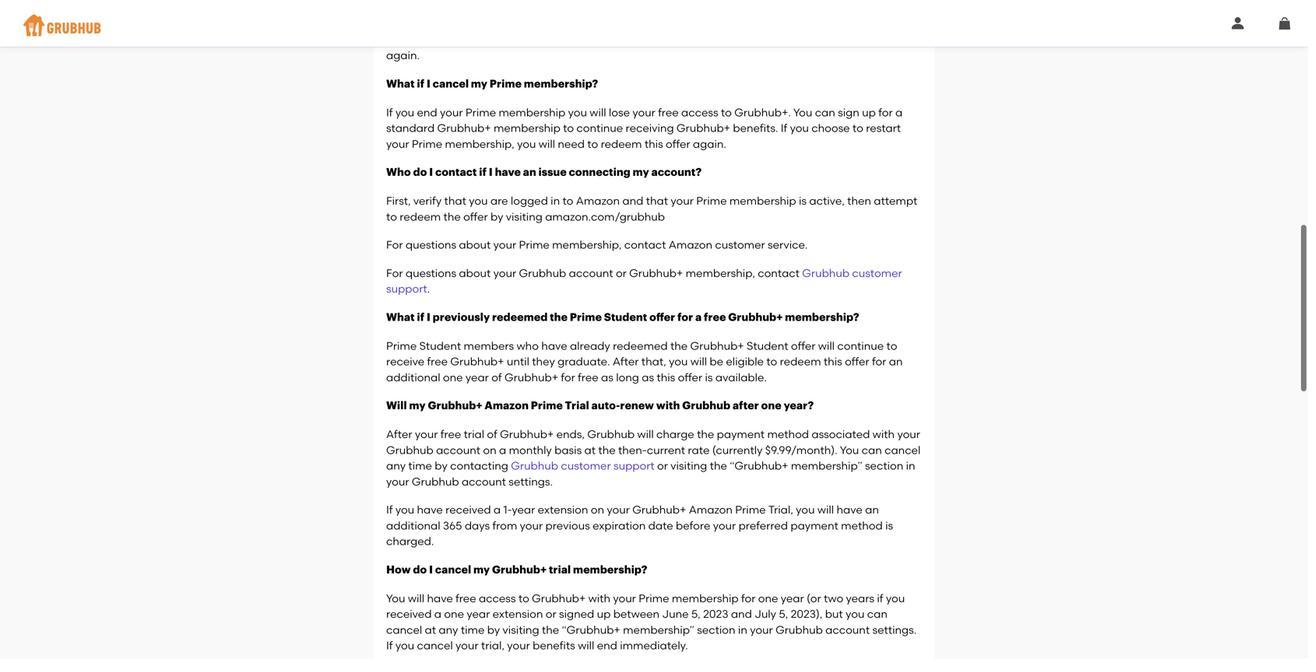 Task type: vqa. For each thing, say whether or not it's contained in the screenshot.
Apps, Soup & Salads on the left bottom of page
no



Task type: describe. For each thing, give the bounding box(es) containing it.
you up who do i contact if i have an issue connecting my account?
[[517, 137, 536, 151]]

i for grubhub+
[[429, 565, 433, 576]]

grubhub down the 'will'
[[386, 444, 434, 457]]

prime inside the if you have received a 1-year extension on your grubhub+ amazon prime trial, you will have an additional 365 days from your previous expiration date before your preferred payment method is charged.
[[735, 504, 766, 517]]

the inside you will have free access to grubhub+ with your prime membership for one year (or two years if you received a one year extension or signed up between june 5, 2023 and july 5, 2023), but you can cancel at any time by visiting the "grubhub+ membership" section in your grubhub account settings. if you cancel your trial, your benefits will end immediately.
[[542, 624, 559, 637]]

one inside prime student members who have already redeemed the grubhub+ student offer will continue to receive free grubhub+ until they graduate. after that, you will be eligible to redeem this offer for an additional one year of grubhub+ for free as long as this offer is available.
[[443, 371, 463, 384]]

0 vertical spatial membership?
[[524, 79, 598, 90]]

grubhub inside the or visiting the "grubhub+ membership" section in your grubhub account settings.
[[412, 475, 459, 489]]

auto-
[[592, 401, 620, 412]]

what for what if i previously redeemed the prime student offer for a free grubhub+ membership?
[[386, 312, 415, 323]]

with inside you will have free access to grubhub+ with your prime membership for one year (or two years if you received a one year extension or signed up between june 5, 2023 and july 5, 2023), but you can cancel at any time by visiting the "grubhub+ membership" section in your grubhub account settings. if you cancel your trial, your benefits will end immediately.
[[588, 592, 611, 605]]

payment inside after your free  trial of grubhub+ ends, grubhub will charge the payment method associated with your grubhub account on a monthly basis at the then-current rate (currently $9.99/month). you can cancel any time by contacting
[[717, 428, 765, 441]]

additional inside the if you have received a 1-year extension on your grubhub+ amazon prime trial, you will have an additional 365 days from your previous expiration date before your preferred payment method is charged.
[[386, 519, 440, 533]]

verify
[[413, 194, 442, 208]]

2 horizontal spatial student
[[747, 339, 789, 353]]

you right 'years'
[[886, 592, 905, 605]]

grubhub customer support link for grubhub+
[[386, 267, 902, 296]]

you down 'how'
[[396, 640, 414, 653]]

extension inside the if you have received a 1-year extension on your grubhub+ amazon prime trial, you will have an additional 365 days from your previous expiration date before your preferred payment method is charged.
[[538, 504, 588, 517]]

who
[[386, 167, 411, 178]]

long
[[616, 371, 639, 384]]

trial
[[565, 401, 589, 412]]

a inside if you end your prime membership you will lose your free access to grubhub+. you can sign up for a standard grubhub+ membership to continue receiving grubhub+ benefits. if you choose to restart your prime membership, you will need to redeem this offer again.
[[896, 106, 903, 119]]

between
[[613, 608, 660, 621]]

you inside prime student members who have already redeemed the grubhub+ student offer will continue to receive free grubhub+ until they graduate. after that, you will be eligible to redeem this offer for an additional one year of grubhub+ for free as long as this offer is available.
[[669, 355, 688, 368]]

how
[[386, 565, 411, 576]]

what if i cancel my prime membership?
[[386, 79, 598, 90]]

date
[[649, 519, 673, 533]]

account down for questions about your prime membership, contact amazon customer service.
[[569, 267, 613, 280]]

after your free  trial of grubhub+ ends, grubhub will charge the payment method associated with your grubhub account on a monthly basis at the then-current rate (currently $9.99/month). you can cancel any time by contacting
[[386, 428, 921, 473]]

(or
[[807, 592, 821, 605]]

1 horizontal spatial membership,
[[552, 238, 622, 252]]

until
[[507, 355, 530, 368]]

charged.
[[386, 535, 434, 549]]

if left previously at the top left
[[417, 312, 425, 323]]

this up associated
[[824, 355, 843, 368]]

1 vertical spatial contact
[[624, 238, 666, 252]]

redeem inside if you end your prime membership you will lose your free access to grubhub+. you can sign up for a standard grubhub+ membership to continue receiving grubhub+ benefits. if you choose to restart your prime membership, you will need to redeem this offer again.
[[601, 137, 642, 151]]

who
[[517, 339, 539, 353]]

amazon.com/grubhub
[[545, 210, 665, 223]]

signed
[[559, 608, 594, 621]]

for questions about your grubhub account or grubhub+ membership, contact
[[386, 267, 802, 280]]

eligible
[[726, 355, 764, 368]]

restart inside note: linked amazon and grubhub accounts are required to access your  prime grubhub+ benefits. if you choose to restart your grubhub+ membership through prime, you will need to redeem this offer again.
[[462, 33, 497, 46]]

you will have free access to grubhub+ with your prime membership for one year (or two years if you received a one year extension or signed up between june 5, 2023 and july 5, 2023), but you can cancel at any time by visiting the "grubhub+ membership" section in your grubhub account settings. if you cancel your trial, your benefits will end immediately.
[[386, 592, 917, 653]]

prime inside prime student members who have already redeemed the grubhub+ student offer will continue to receive free grubhub+ until they graduate. after that, you will be eligible to redeem this offer for an additional one year of grubhub+ for free as long as this offer is available.
[[386, 339, 417, 353]]

will inside after your free  trial of grubhub+ ends, grubhub will charge the payment method associated with your grubhub account on a monthly basis at the then-current rate (currently $9.99/month). you can cancel any time by contacting
[[637, 428, 654, 441]]

(currently
[[712, 444, 763, 457]]

note: linked amazon and grubhub accounts are required to access your  prime grubhub+ benefits. if you choose to restart your grubhub+ membership through prime, you will need to redeem this offer again.
[[386, 17, 917, 62]]

service.
[[768, 238, 808, 252]]

your inside first, verify that you are logged in to amazon and that your prime membership is active, then attempt to redeem the offer by visiting amazon.com/grubhub
[[671, 194, 694, 208]]

receive
[[386, 355, 425, 368]]

cancel inside after your free  trial of grubhub+ ends, grubhub will charge the payment method associated with your grubhub account on a monthly basis at the then-current rate (currently $9.99/month). you can cancel any time by contacting
[[885, 444, 921, 457]]

renew
[[620, 401, 654, 412]]

are inside first, verify that you are logged in to amazon and that your prime membership is active, then attempt to redeem the offer by visiting amazon.com/grubhub
[[491, 194, 508, 208]]

you left lose
[[568, 106, 587, 119]]

connecting
[[569, 167, 631, 178]]

you right trial, at the bottom right
[[796, 504, 815, 517]]

settings. inside you will have free access to grubhub+ with your prime membership for one year (or two years if you received a one year extension or signed up between june 5, 2023 and july 5, 2023), but you can cancel at any time by visiting the "grubhub+ membership" section in your grubhub account settings. if you cancel your trial, your benefits will end immediately.
[[873, 624, 917, 637]]

i for i
[[429, 167, 433, 178]]

what if i previously redeemed the prime student offer for a free grubhub+ membership?
[[386, 312, 860, 323]]

how do i cancel my grubhub+ trial membership?
[[386, 565, 648, 576]]

method inside the if you have received a 1-year extension on your grubhub+ amazon prime trial, you will have an additional 365 days from your previous expiration date before your preferred payment method is charged.
[[841, 519, 883, 533]]

but
[[825, 608, 843, 621]]

again. inside if you end your prime membership you will lose your free access to grubhub+. you can sign up for a standard grubhub+ membership to continue receiving grubhub+ benefits. if you choose to restart your prime membership, you will need to redeem this offer again.
[[693, 137, 727, 151]]

grubhub+ inside after your free  trial of grubhub+ ends, grubhub will charge the payment method associated with your grubhub account on a monthly basis at the then-current rate (currently $9.99/month). you can cancel any time by contacting
[[500, 428, 554, 441]]

have right trial, at the bottom right
[[837, 504, 863, 517]]

one down how do i cancel my grubhub+ trial membership?
[[444, 608, 464, 621]]

year inside the if you have received a 1-year extension on your grubhub+ amazon prime trial, you will have an additional 365 days from your previous expiration date before your preferred payment method is charged.
[[512, 504, 535, 517]]

account?
[[652, 167, 702, 178]]

365
[[443, 519, 462, 533]]

if left issue
[[479, 167, 487, 178]]

questions for for questions about your grubhub account or grubhub+ membership, contact
[[406, 267, 456, 280]]

from
[[493, 519, 517, 533]]

customer for for questions about your grubhub account or grubhub+ membership, contact
[[852, 267, 902, 280]]

who do i contact if i have an issue connecting my account?
[[386, 167, 702, 178]]

by inside after your free  trial of grubhub+ ends, grubhub will charge the payment method associated with your grubhub account on a monthly basis at the then-current rate (currently $9.99/month). you can cancel any time by contacting
[[435, 460, 448, 473]]

and inside first, verify that you are logged in to amazon and that your prime membership is active, then attempt to redeem the offer by visiting amazon.com/grubhub
[[623, 194, 644, 208]]

you inside if you end your prime membership you will lose your free access to grubhub+. you can sign up for a standard grubhub+ membership to continue receiving grubhub+ benefits. if you choose to restart your prime membership, you will need to redeem this offer again.
[[794, 106, 813, 119]]

will
[[386, 401, 407, 412]]

standard
[[386, 122, 435, 135]]

members
[[464, 339, 514, 353]]

of inside prime student members who have already redeemed the grubhub+ student offer will continue to receive free grubhub+ until they graduate. after that, you will be eligible to redeem this offer for an additional one year of grubhub+ for free as long as this offer is available.
[[492, 371, 502, 384]]

grubhub+.
[[735, 106, 791, 119]]

you right prime,
[[732, 33, 751, 46]]

about for grubhub
[[459, 267, 491, 280]]

end inside if you end your prime membership you will lose your free access to grubhub+. you can sign up for a standard grubhub+ membership to continue receiving grubhub+ benefits. if you choose to restart your prime membership, you will need to redeem this offer again.
[[417, 106, 437, 119]]

grubhub+ inside the if you have received a 1-year extension on your grubhub+ amazon prime trial, you will have an additional 365 days from your previous expiration date before your preferred payment method is charged.
[[633, 504, 686, 517]]

this down that,
[[657, 371, 675, 384]]

grubhub inside the grubhub customer support
[[802, 267, 850, 280]]

any inside after your free  trial of grubhub+ ends, grubhub will charge the payment method associated with your grubhub account on a monthly basis at the then-current rate (currently $9.99/month). you can cancel any time by contacting
[[386, 460, 406, 473]]

required
[[647, 17, 692, 30]]

year?
[[784, 401, 814, 412]]

membership, inside if you end your prime membership you will lose your free access to grubhub+. you can sign up for a standard grubhub+ membership to continue receiving grubhub+ benefits. if you choose to restart your prime membership, you will need to redeem this offer again.
[[445, 137, 515, 151]]

a inside you will have free access to grubhub+ with your prime membership for one year (or two years if you received a one year extension or signed up between june 5, 2023 and july 5, 2023), but you can cancel at any time by visiting the "grubhub+ membership" section in your grubhub account settings. if you cancel your trial, your benefits will end immediately.
[[434, 608, 442, 621]]

after
[[733, 401, 759, 412]]

access inside note: linked amazon and grubhub accounts are required to access your  prime grubhub+ benefits. if you choose to restart your grubhub+ membership through prime, you will need to redeem this offer again.
[[708, 17, 745, 30]]

year up '2023),'
[[781, 592, 804, 605]]

or visiting the "grubhub+ membership" section in your grubhub account settings.
[[386, 460, 916, 489]]

is inside prime student members who have already redeemed the grubhub+ student offer will continue to receive free grubhub+ until they graduate. after that, you will be eligible to redeem this offer for an additional one year of grubhub+ for free as long as this offer is available.
[[705, 371, 713, 384]]

have inside you will have free access to grubhub+ with your prime membership for one year (or two years if you received a one year extension or signed up between june 5, 2023 and july 5, 2023), but you can cancel at any time by visiting the "grubhub+ membership" section in your grubhub account settings. if you cancel your trial, your benefits will end immediately.
[[427, 592, 453, 605]]

your inside the or visiting the "grubhub+ membership" section in your grubhub account settings.
[[386, 475, 409, 489]]

trial,
[[481, 640, 505, 653]]

have up charged.
[[417, 504, 443, 517]]

benefits. inside if you end your prime membership you will lose your free access to grubhub+. you can sign up for a standard grubhub+ membership to continue receiving grubhub+ benefits. if you choose to restart your prime membership, you will need to redeem this offer again.
[[733, 122, 778, 135]]

if inside note: linked amazon and grubhub accounts are required to access your  prime grubhub+ benefits. if you choose to restart your grubhub+ membership through prime, you will need to redeem this offer again.
[[910, 17, 917, 30]]

previously
[[433, 312, 490, 323]]

free inside after your free  trial of grubhub+ ends, grubhub will charge the payment method associated with your grubhub account on a monthly basis at the then-current rate (currently $9.99/month). you can cancel any time by contacting
[[441, 428, 461, 441]]

you up standard
[[396, 106, 414, 119]]

membership inside note: linked amazon and grubhub accounts are required to access your  prime grubhub+ benefits. if you choose to restart your grubhub+ membership through prime, you will need to redeem this offer again.
[[582, 33, 649, 46]]

and inside note: linked amazon and grubhub accounts are required to access your  prime grubhub+ benefits. if you choose to restart your grubhub+ membership through prime, you will need to redeem this offer again.
[[501, 17, 522, 30]]

2 vertical spatial membership?
[[573, 565, 648, 576]]

0 vertical spatial customer
[[715, 238, 765, 252]]

that,
[[642, 355, 666, 368]]

2 that from the left
[[646, 194, 668, 208]]

will inside the if you have received a 1-year extension on your grubhub+ amazon prime trial, you will have an additional 365 days from your previous expiration date before your preferred payment method is charged.
[[818, 504, 834, 517]]

1 horizontal spatial student
[[604, 312, 647, 323]]

grubhub down monthly
[[511, 460, 558, 473]]

you up charged.
[[396, 504, 414, 517]]

0 vertical spatial redeemed
[[492, 312, 548, 323]]

issue
[[539, 167, 567, 178]]

prime student members who have already redeemed the grubhub+ student offer will continue to receive free grubhub+ until they graduate. after that, you will be eligible to redeem this offer for an additional one year of grubhub+ for free as long as this offer is available.
[[386, 339, 903, 384]]

received inside you will have free access to grubhub+ with your prime membership for one year (or two years if you received a one year extension or signed up between june 5, 2023 and july 5, 2023), but you can cancel at any time by visiting the "grubhub+ membership" section in your grubhub account settings. if you cancel your trial, your benefits will end immediately.
[[386, 608, 432, 621]]

need inside note: linked amazon and grubhub accounts are required to access your  prime grubhub+ benefits. if you choose to restart your grubhub+ membership through prime, you will need to redeem this offer again.
[[773, 33, 799, 46]]

1 horizontal spatial or
[[616, 267, 627, 280]]

free up be
[[704, 312, 726, 323]]

you down 'years'
[[846, 608, 865, 621]]

can inside you will have free access to grubhub+ with your prime membership for one year (or two years if you received a one year extension or signed up between june 5, 2023 and july 5, 2023), but you can cancel at any time by visiting the "grubhub+ membership" section in your grubhub account settings. if you cancel your trial, your benefits will end immediately.
[[867, 608, 888, 621]]

grubhub up then-
[[588, 428, 635, 441]]

time inside after your free  trial of grubhub+ ends, grubhub will charge the payment method associated with your grubhub account on a monthly basis at the then-current rate (currently $9.99/month). you can cancel any time by contacting
[[408, 460, 432, 473]]

through
[[651, 33, 693, 46]]

account inside after your free  trial of grubhub+ ends, grubhub will charge the payment method associated with your grubhub account on a monthly basis at the then-current rate (currently $9.99/month). you can cancel any time by contacting
[[436, 444, 481, 457]]

offer inside note: linked amazon and grubhub accounts are required to access your  prime grubhub+ benefits. if you choose to restart your grubhub+ membership through prime, you will need to redeem this offer again.
[[881, 33, 905, 46]]

redeem inside first, verify that you are logged in to amazon and that your prime membership is active, then attempt to redeem the offer by visiting amazon.com/grubhub
[[400, 210, 441, 223]]

do for how
[[413, 565, 427, 576]]

preferred
[[739, 519, 788, 533]]

first,
[[386, 194, 411, 208]]

previous
[[546, 519, 590, 533]]

you down note:
[[386, 33, 405, 46]]

2023),
[[791, 608, 823, 621]]

immediately.
[[620, 640, 688, 653]]

if inside you will have free access to grubhub+ with your prime membership for one year (or two years if you received a one year extension or signed up between june 5, 2023 and july 5, 2023), but you can cancel at any time by visiting the "grubhub+ membership" section in your grubhub account settings. if you cancel your trial, your benefits will end immediately.
[[877, 592, 884, 605]]

note:
[[386, 17, 415, 30]]

1-
[[504, 504, 512, 517]]

first, verify that you are logged in to amazon and that your prime membership is active, then attempt to redeem the offer by visiting amazon.com/grubhub
[[386, 194, 918, 223]]

by inside first, verify that you are logged in to amazon and that your prime membership is active, then attempt to redeem the offer by visiting amazon.com/grubhub
[[491, 210, 504, 223]]

logged
[[511, 194, 548, 208]]

membership up who do i contact if i have an issue connecting my account?
[[494, 122, 561, 135]]

2 vertical spatial membership,
[[686, 267, 755, 280]]

grubhub customer support link for grubhub
[[511, 460, 655, 473]]

be
[[710, 355, 724, 368]]

linked
[[417, 17, 452, 30]]

method inside after your free  trial of grubhub+ ends, grubhub will charge the payment method associated with your grubhub account on a monthly basis at the then-current rate (currently $9.99/month). you can cancel any time by contacting
[[768, 428, 809, 441]]

on inside after your free  trial of grubhub+ ends, grubhub will charge the payment method associated with your grubhub account on a monthly basis at the then-current rate (currently $9.99/month). you can cancel any time by contacting
[[483, 444, 497, 457]]

year up the trial, at the bottom left of the page
[[467, 608, 490, 621]]

account inside the or visiting the "grubhub+ membership" section in your grubhub account settings.
[[462, 475, 506, 489]]

membership" inside the or visiting the "grubhub+ membership" section in your grubhub account settings.
[[791, 460, 863, 473]]

receiving
[[626, 122, 674, 135]]

again. inside note: linked amazon and grubhub accounts are required to access your  prime grubhub+ benefits. if you choose to restart your grubhub+ membership through prime, you will need to redeem this offer again.
[[386, 49, 420, 62]]

years
[[846, 592, 875, 605]]

$9.99/month).
[[765, 444, 838, 457]]

for inside you will have free access to grubhub+ with your prime membership for one year (or two years if you received a one year extension or signed up between june 5, 2023 and july 5, 2023), but you can cancel at any time by visiting the "grubhub+ membership" section in your grubhub account settings. if you cancel your trial, your benefits will end immediately.
[[741, 592, 756, 605]]

i for the
[[427, 312, 431, 323]]

one right the after
[[761, 401, 782, 412]]

end inside you will have free access to grubhub+ with your prime membership for one year (or two years if you received a one year extension or signed up between june 5, 2023 and july 5, 2023), but you can cancel at any time by visiting the "grubhub+ membership" section in your grubhub account settings. if you cancel your trial, your benefits will end immediately.
[[597, 640, 618, 653]]

sign
[[838, 106, 860, 119]]

i left issue
[[489, 167, 493, 178]]

membership down what if i cancel my prime membership?
[[499, 106, 566, 119]]

any inside you will have free access to grubhub+ with your prime membership for one year (or two years if you received a one year extension or signed up between june 5, 2023 and july 5, 2023), but you can cancel at any time by visiting the "grubhub+ membership" section in your grubhub account settings. if you cancel your trial, your benefits will end immediately.
[[439, 624, 458, 637]]

two
[[824, 592, 844, 605]]

and inside you will have free access to grubhub+ with your prime membership for one year (or two years if you received a one year extension or signed up between june 5, 2023 and july 5, 2023), but you can cancel at any time by visiting the "grubhub+ membership" section in your grubhub account settings. if you cancel your trial, your benefits will end immediately.
[[731, 608, 752, 621]]

graduate.
[[558, 355, 610, 368]]

0 horizontal spatial an
[[523, 167, 536, 178]]

0 vertical spatial contact
[[435, 167, 477, 178]]

i for prime
[[427, 79, 431, 90]]

amazon down 'until'
[[485, 401, 529, 412]]

for questions about your prime membership, contact amazon customer service.
[[386, 238, 808, 252]]

if you end your prime membership you will lose your free access to grubhub+. you can sign up for a standard grubhub+ membership to continue receiving grubhub+ benefits. if you choose to restart your prime membership, you will need to redeem this offer again.
[[386, 106, 903, 151]]

grubhub left the after
[[682, 401, 731, 412]]

prime inside you will have free access to grubhub+ with your prime membership for one year (or two years if you received a one year extension or signed up between june 5, 2023 and july 5, 2023), but you can cancel at any time by visiting the "grubhub+ membership" section in your grubhub account settings. if you cancel your trial, your benefits will end immediately.
[[639, 592, 669, 605]]

contacting
[[450, 460, 509, 473]]

access inside you will have free access to grubhub+ with your prime membership for one year (or two years if you received a one year extension or signed up between june 5, 2023 and july 5, 2023), but you can cancel at any time by visiting the "grubhub+ membership" section in your grubhub account settings. if you cancel your trial, your benefits will end immediately.
[[479, 592, 516, 605]]

days
[[465, 519, 490, 533]]

the inside prime student members who have already redeemed the grubhub+ student offer will continue to receive free grubhub+ until they graduate. after that, you will be eligible to redeem this offer for an additional one year of grubhub+ for free as long as this offer is available.
[[671, 339, 688, 353]]

need inside if you end your prime membership you will lose your free access to grubhub+. you can sign up for a standard grubhub+ membership to continue receiving grubhub+ benefits. if you choose to restart your prime membership, you will need to redeem this offer again.
[[558, 137, 585, 151]]

expiration
[[593, 519, 646, 533]]



Task type: locate. For each thing, give the bounding box(es) containing it.
1 horizontal spatial end
[[597, 640, 618, 653]]

redeemed up that,
[[613, 339, 668, 353]]

july
[[755, 608, 777, 621]]

continue
[[577, 122, 623, 135], [838, 339, 884, 353]]

2 horizontal spatial in
[[906, 460, 916, 473]]

0 horizontal spatial or
[[546, 608, 557, 621]]

2 vertical spatial customer
[[561, 460, 611, 473]]

as left long
[[601, 371, 614, 384]]

0 vertical spatial need
[[773, 33, 799, 46]]

have up they
[[542, 339, 567, 353]]

grubhub down for questions about your prime membership, contact amazon customer service.
[[519, 267, 566, 280]]

membership" up immediately. at the bottom of the page
[[623, 624, 695, 637]]

1 vertical spatial or
[[657, 460, 668, 473]]

student up eligible
[[747, 339, 789, 353]]

choose inside note: linked amazon and grubhub accounts are required to access your  prime grubhub+ benefits. if you choose to restart your grubhub+ membership through prime, you will need to redeem this offer again.
[[408, 33, 446, 46]]

if you have received a 1-year extension on your grubhub+ amazon prime trial, you will have an additional 365 days from your previous expiration date before your preferred payment method is charged.
[[386, 504, 893, 549]]

or inside you will have free access to grubhub+ with your prime membership for one year (or two years if you received a one year extension or signed up between june 5, 2023 and july 5, 2023), but you can cancel at any time by visiting the "grubhub+ membership" section in your grubhub account settings. if you cancel your trial, your benefits will end immediately.
[[546, 608, 557, 621]]

and up what if i cancel my prime membership?
[[501, 17, 522, 30]]

you
[[794, 106, 813, 119], [840, 444, 859, 457], [386, 592, 405, 605]]

are left logged
[[491, 194, 508, 208]]

extension up the trial, at the bottom left of the page
[[493, 608, 543, 621]]

1 horizontal spatial again.
[[693, 137, 727, 151]]

2 about from the top
[[459, 267, 491, 280]]

questions
[[406, 238, 456, 252], [406, 267, 456, 280]]

.
[[427, 282, 430, 296]]

i right 'how'
[[429, 565, 433, 576]]

a
[[896, 106, 903, 119], [695, 312, 702, 323], [499, 444, 506, 457], [494, 504, 501, 517], [434, 608, 442, 621]]

1 horizontal spatial method
[[841, 519, 883, 533]]

2 additional from the top
[[386, 519, 440, 533]]

grubhub customer support link
[[386, 267, 902, 296], [511, 460, 655, 473]]

after inside after your free  trial of grubhub+ ends, grubhub will charge the payment method associated with your grubhub account on a monthly basis at the then-current rate (currently $9.99/month). you can cancel any time by contacting
[[386, 428, 412, 441]]

2 horizontal spatial you
[[840, 444, 859, 457]]

1 horizontal spatial contact
[[624, 238, 666, 252]]

membership up 2023
[[672, 592, 739, 605]]

you inside after your free  trial of grubhub+ ends, grubhub will charge the payment method associated with your grubhub account on a monthly basis at the then-current rate (currently $9.99/month). you can cancel any time by contacting
[[840, 444, 859, 457]]

available.
[[716, 371, 767, 384]]

cancel
[[433, 79, 469, 90], [885, 444, 921, 457], [435, 565, 471, 576], [386, 624, 422, 637], [417, 640, 453, 653]]

settings. down monthly
[[509, 475, 553, 489]]

trial down previous
[[549, 565, 571, 576]]

1 vertical spatial method
[[841, 519, 883, 533]]

section inside the or visiting the "grubhub+ membership" section in your grubhub account settings.
[[865, 460, 904, 473]]

up right sign
[[862, 106, 876, 119]]

1 questions from the top
[[406, 238, 456, 252]]

1 do from the top
[[413, 167, 427, 178]]

1 vertical spatial after
[[386, 428, 412, 441]]

restart up what if i cancel my prime membership?
[[462, 33, 497, 46]]

one
[[443, 371, 463, 384], [761, 401, 782, 412], [758, 592, 778, 605], [444, 608, 464, 621]]

1 vertical spatial time
[[461, 624, 485, 637]]

1 horizontal spatial choose
[[812, 122, 850, 135]]

on up contacting at the left bottom of the page
[[483, 444, 497, 457]]

this inside note: linked amazon and grubhub accounts are required to access your  prime grubhub+ benefits. if you choose to restart your grubhub+ membership through prime, you will need to redeem this offer again.
[[859, 33, 878, 46]]

1 vertical spatial with
[[873, 428, 895, 441]]

of up contacting at the left bottom of the page
[[487, 428, 498, 441]]

offer inside if you end your prime membership you will lose your free access to grubhub+. you can sign up for a standard grubhub+ membership to continue receiving grubhub+ benefits. if you choose to restart your prime membership, you will need to redeem this offer again.
[[666, 137, 691, 151]]

payment inside the if you have received a 1-year extension on your grubhub+ amazon prime trial, you will have an additional 365 days from your previous expiration date before your preferred payment method is charged.
[[791, 519, 839, 533]]

can
[[815, 106, 836, 119], [862, 444, 882, 457], [867, 608, 888, 621]]

account down contacting at the left bottom of the page
[[462, 475, 506, 489]]

redeemed inside prime student members who have already redeemed the grubhub+ student offer will continue to receive free grubhub+ until they graduate. after that, you will be eligible to redeem this offer for an additional one year of grubhub+ for free as long as this offer is available.
[[613, 339, 668, 353]]

0 vertical spatial continue
[[577, 122, 623, 135]]

account inside you will have free access to grubhub+ with your prime membership for one year (or two years if you received a one year extension or signed up between june 5, 2023 and july 5, 2023), but you can cancel at any time by visiting the "grubhub+ membership" section in your grubhub account settings. if you cancel your trial, your benefits will end immediately.
[[826, 624, 870, 637]]

grubhub inside you will have free access to grubhub+ with your prime membership for one year (or two years if you received a one year extension or signed up between june 5, 2023 and july 5, 2023), but you can cancel at any time by visiting the "grubhub+ membership" section in your grubhub account settings. if you cancel your trial, your benefits will end immediately.
[[776, 624, 823, 637]]

0 vertical spatial payment
[[717, 428, 765, 441]]

1 additional from the top
[[386, 371, 440, 384]]

membership up service.
[[730, 194, 796, 208]]

0 vertical spatial and
[[501, 17, 522, 30]]

0 horizontal spatial student
[[419, 339, 461, 353]]

1 horizontal spatial time
[[461, 624, 485, 637]]

free down how do i cancel my grubhub+ trial membership?
[[456, 592, 476, 605]]

customer for after your free  trial of grubhub+ ends, grubhub will charge the payment method associated with your grubhub account on a monthly basis at the then-current rate (currently $9.99/month). you can cancel any time by contacting
[[561, 460, 611, 473]]

2 do from the top
[[413, 565, 427, 576]]

0 vertical spatial extension
[[538, 504, 588, 517]]

an inside prime student members who have already redeemed the grubhub+ student offer will continue to receive free grubhub+ until they graduate. after that, you will be eligible to redeem this offer for an additional one year of grubhub+ for free as long as this offer is available.
[[889, 355, 903, 368]]

year inside prime student members who have already redeemed the grubhub+ student offer will continue to receive free grubhub+ until they graduate. after that, you will be eligible to redeem this offer for an additional one year of grubhub+ for free as long as this offer is available.
[[466, 371, 489, 384]]

2 what from the top
[[386, 312, 415, 323]]

0 vertical spatial time
[[408, 460, 432, 473]]

1 horizontal spatial up
[[862, 106, 876, 119]]

0 vertical spatial you
[[794, 106, 813, 119]]

grubhub down contacting at the left bottom of the page
[[412, 475, 459, 489]]

payment up (currently
[[717, 428, 765, 441]]

1 vertical spatial for
[[386, 267, 403, 280]]

access
[[708, 17, 745, 30], [682, 106, 719, 119], [479, 592, 516, 605]]

membership
[[582, 33, 649, 46], [499, 106, 566, 119], [494, 122, 561, 135], [730, 194, 796, 208], [672, 592, 739, 605]]

and left july
[[731, 608, 752, 621]]

1 horizontal spatial trial
[[549, 565, 571, 576]]

1 vertical spatial can
[[862, 444, 882, 457]]

if up standard
[[417, 79, 425, 90]]

0 horizontal spatial and
[[501, 17, 522, 30]]

prime inside note: linked amazon and grubhub accounts are required to access your  prime grubhub+ benefits. if you choose to restart your grubhub+ membership through prime, you will need to redeem this offer again.
[[773, 17, 803, 30]]

contact
[[435, 167, 477, 178], [624, 238, 666, 252], [758, 267, 800, 280]]

one down previously at the top left
[[443, 371, 463, 384]]

membership down accounts on the left of the page
[[582, 33, 649, 46]]

0 horizontal spatial payment
[[717, 428, 765, 441]]

5,
[[692, 608, 701, 621], [779, 608, 788, 621]]

choose
[[408, 33, 446, 46], [812, 122, 850, 135]]

can down associated
[[862, 444, 882, 457]]

then
[[848, 194, 872, 208]]

0 horizontal spatial membership"
[[623, 624, 695, 637]]

grubhub down service.
[[802, 267, 850, 280]]

grubhub down '2023),'
[[776, 624, 823, 637]]

0 horizontal spatial as
[[601, 371, 614, 384]]

1 vertical spatial is
[[705, 371, 713, 384]]

0 vertical spatial additional
[[386, 371, 440, 384]]

0 vertical spatial can
[[815, 106, 836, 119]]

visiting down logged
[[506, 210, 543, 223]]

trial,
[[768, 504, 794, 517]]

have
[[495, 167, 521, 178], [542, 339, 567, 353], [417, 504, 443, 517], [837, 504, 863, 517], [427, 592, 453, 605]]

year down members
[[466, 371, 489, 384]]

free inside you will have free access to grubhub+ with your prime membership for one year (or two years if you received a one year extension or signed up between june 5, 2023 and july 5, 2023), but you can cancel at any time by visiting the "grubhub+ membership" section in your grubhub account settings. if you cancel your trial, your benefits will end immediately.
[[456, 592, 476, 605]]

support for trial
[[614, 460, 655, 473]]

on up the expiration
[[591, 504, 604, 517]]

1 vertical spatial customer
[[852, 267, 902, 280]]

grubhub customer support
[[386, 267, 902, 296], [511, 460, 655, 473]]

0 horizontal spatial after
[[386, 428, 412, 441]]

up
[[862, 106, 876, 119], [597, 608, 611, 621]]

the
[[444, 210, 461, 223], [550, 312, 568, 323], [671, 339, 688, 353], [697, 428, 714, 441], [598, 444, 616, 457], [710, 460, 727, 473], [542, 624, 559, 637]]

amazon
[[455, 17, 498, 30], [576, 194, 620, 208], [669, 238, 713, 252], [485, 401, 529, 412], [689, 504, 733, 517]]

section
[[865, 460, 904, 473], [697, 624, 736, 637]]

0 horizontal spatial membership,
[[445, 137, 515, 151]]

the inside first, verify that you are logged in to amazon and that your prime membership is active, then attempt to redeem the offer by visiting amazon.com/grubhub
[[444, 210, 461, 223]]

of down members
[[492, 371, 502, 384]]

customer
[[715, 238, 765, 252], [852, 267, 902, 280], [561, 460, 611, 473]]

redeem inside prime student members who have already redeemed the grubhub+ student offer will continue to receive free grubhub+ until they graduate. after that, you will be eligible to redeem this offer for an additional one year of grubhub+ for free as long as this offer is available.
[[780, 355, 821, 368]]

1 vertical spatial any
[[439, 624, 458, 637]]

0 horizontal spatial trial
[[464, 428, 484, 441]]

for for for questions about your grubhub account or grubhub+ membership, contact
[[386, 267, 403, 280]]

visiting inside you will have free access to grubhub+ with your prime membership for one year (or two years if you received a one year extension or signed up between june 5, 2023 and july 5, 2023), but you can cancel at any time by visiting the "grubhub+ membership" section in your grubhub account settings. if you cancel your trial, your benefits will end immediately.
[[503, 624, 539, 637]]

support
[[386, 282, 427, 296], [614, 460, 655, 473]]

to inside you will have free access to grubhub+ with your prime membership for one year (or two years if you received a one year extension or signed up between june 5, 2023 and july 5, 2023), but you can cancel at any time by visiting the "grubhub+ membership" section in your grubhub account settings. if you cancel your trial, your benefits will end immediately.
[[519, 592, 529, 605]]

a inside after your free  trial of grubhub+ ends, grubhub will charge the payment method associated with your grubhub account on a monthly basis at the then-current rate (currently $9.99/month). you can cancel any time by contacting
[[499, 444, 506, 457]]

my
[[471, 79, 488, 90], [633, 167, 649, 178], [409, 401, 426, 412], [473, 565, 490, 576]]

1 vertical spatial membership?
[[785, 312, 860, 323]]

0 horizontal spatial at
[[425, 624, 436, 637]]

or left signed
[[546, 608, 557, 621]]

1 vertical spatial "grubhub+
[[562, 624, 621, 637]]

i up verify
[[429, 167, 433, 178]]

0 vertical spatial questions
[[406, 238, 456, 252]]

0 horizontal spatial method
[[768, 428, 809, 441]]

trial inside after your free  trial of grubhub+ ends, grubhub will charge the payment method associated with your grubhub account on a monthly basis at the then-current rate (currently $9.99/month). you can cancel any time by contacting
[[464, 428, 484, 441]]

questions for for questions about your prime membership, contact amazon customer service.
[[406, 238, 456, 252]]

you right that,
[[669, 355, 688, 368]]

1 horizontal spatial benefits.
[[862, 17, 908, 30]]

do for who
[[413, 167, 427, 178]]

if
[[417, 79, 425, 90], [479, 167, 487, 178], [417, 312, 425, 323], [877, 592, 884, 605]]

2 horizontal spatial contact
[[758, 267, 800, 280]]

additional inside prime student members who have already redeemed the grubhub+ student offer will continue to receive free grubhub+ until they graduate. after that, you will be eligible to redeem this offer for an additional one year of grubhub+ for free as long as this offer is available.
[[386, 371, 440, 384]]

have inside prime student members who have already redeemed the grubhub+ student offer will continue to receive free grubhub+ until they graduate. after that, you will be eligible to redeem this offer for an additional one year of grubhub+ for free as long as this offer is available.
[[542, 339, 567, 353]]

1 horizontal spatial "grubhub+
[[730, 460, 789, 473]]

with up signed
[[588, 592, 611, 605]]

"grubhub+
[[730, 460, 789, 473], [562, 624, 621, 637]]

restart up attempt
[[866, 122, 901, 135]]

this up sign
[[859, 33, 878, 46]]

settings. inside the or visiting the "grubhub+ membership" section in your grubhub account settings.
[[509, 475, 553, 489]]

grubhub customer support for grubhub
[[511, 460, 655, 473]]

1 vertical spatial questions
[[406, 267, 456, 280]]

1 horizontal spatial and
[[623, 194, 644, 208]]

2 for from the top
[[386, 267, 403, 280]]

settings. down 'years'
[[873, 624, 917, 637]]

1 vertical spatial membership"
[[623, 624, 695, 637]]

1 vertical spatial in
[[906, 460, 916, 473]]

settings.
[[509, 475, 553, 489], [873, 624, 917, 637]]

you down associated
[[840, 444, 859, 457]]

amazon down first, verify that you are logged in to amazon and that your prime membership is active, then attempt to redeem the offer by visiting amazon.com/grubhub
[[669, 238, 713, 252]]

1 vertical spatial about
[[459, 267, 491, 280]]

need
[[773, 33, 799, 46], [558, 137, 585, 151]]

or down current
[[657, 460, 668, 473]]

small image
[[1232, 17, 1245, 30], [1279, 17, 1291, 30]]

redeem down verify
[[400, 210, 441, 223]]

at inside you will have free access to grubhub+ with your prime membership for one year (or two years if you received a one year extension or signed up between june 5, 2023 and july 5, 2023), but you can cancel at any time by visiting the "grubhub+ membership" section in your grubhub account settings. if you cancel your trial, your benefits will end immediately.
[[425, 624, 436, 637]]

"grubhub+ inside the or visiting the "grubhub+ membership" section in your grubhub account settings.
[[730, 460, 789, 473]]

in inside you will have free access to grubhub+ with your prime membership for one year (or two years if you received a one year extension or signed up between june 5, 2023 and july 5, 2023), but you can cancel at any time by visiting the "grubhub+ membership" section in your grubhub account settings. if you cancel your trial, your benefits will end immediately.
[[738, 624, 748, 637]]

0 vertical spatial membership"
[[791, 460, 863, 473]]

is
[[799, 194, 807, 208], [705, 371, 713, 384], [886, 519, 893, 533]]

0 horizontal spatial up
[[597, 608, 611, 621]]

if inside the if you have received a 1-year extension on your grubhub+ amazon prime trial, you will have an additional 365 days from your previous expiration date before your preferred payment method is charged.
[[386, 504, 393, 517]]

if inside you will have free access to grubhub+ with your prime membership for one year (or two years if you received a one year extension or signed up between june 5, 2023 and july 5, 2023), but you can cancel at any time by visiting the "grubhub+ membership" section in your grubhub account settings. if you cancel your trial, your benefits will end immediately.
[[386, 640, 393, 653]]

about for prime
[[459, 238, 491, 252]]

amazon up amazon.com/grubhub
[[576, 194, 620, 208]]

1 vertical spatial by
[[435, 460, 448, 473]]

in for section
[[906, 460, 916, 473]]

0 vertical spatial by
[[491, 210, 504, 223]]

up right signed
[[597, 608, 611, 621]]

1 vertical spatial need
[[558, 137, 585, 151]]

1 horizontal spatial section
[[865, 460, 904, 473]]

trial
[[464, 428, 484, 441], [549, 565, 571, 576]]

1 small image from the left
[[1232, 17, 1245, 30]]

this inside if you end your prime membership you will lose your free access to grubhub+. you can sign up for a standard grubhub+ membership to continue receiving grubhub+ benefits. if you choose to restart your prime membership, you will need to redeem this offer again.
[[645, 137, 663, 151]]

contact up verify
[[435, 167, 477, 178]]

prime inside first, verify that you are logged in to amazon and that your prime membership is active, then attempt to redeem the offer by visiting amazon.com/grubhub
[[696, 194, 727, 208]]

1 horizontal spatial is
[[799, 194, 807, 208]]

continue inside if you end your prime membership you will lose your free access to grubhub+. you can sign up for a standard grubhub+ membership to continue receiving grubhub+ benefits. if you choose to restart your prime membership, you will need to redeem this offer again.
[[577, 122, 623, 135]]

1 horizontal spatial with
[[656, 401, 680, 412]]

this down receiving
[[645, 137, 663, 151]]

with inside after your free  trial of grubhub+ ends, grubhub will charge the payment method associated with your grubhub account on a monthly basis at the then-current rate (currently $9.99/month). you can cancel any time by contacting
[[873, 428, 895, 441]]

this
[[859, 33, 878, 46], [645, 137, 663, 151], [824, 355, 843, 368], [657, 371, 675, 384]]

accounts
[[575, 17, 624, 30]]

visiting inside first, verify that you are logged in to amazon and that your prime membership is active, then attempt to redeem the offer by visiting amazon.com/grubhub
[[506, 210, 543, 223]]

1 vertical spatial grubhub customer support
[[511, 460, 655, 473]]

in inside the or visiting the "grubhub+ membership" section in your grubhub account settings.
[[906, 460, 916, 473]]

method up $9.99/month).
[[768, 428, 809, 441]]

1 horizontal spatial continue
[[838, 339, 884, 353]]

support for your
[[386, 282, 427, 296]]

current
[[647, 444, 685, 457]]

0 horizontal spatial received
[[386, 608, 432, 621]]

membership inside first, verify that you are logged in to amazon and that your prime membership is active, then attempt to redeem the offer by visiting amazon.com/grubhub
[[730, 194, 796, 208]]

0 vertical spatial with
[[656, 401, 680, 412]]

1 5, from the left
[[692, 608, 701, 621]]

as
[[601, 371, 614, 384], [642, 371, 654, 384]]

amazon inside first, verify that you are logged in to amazon and that your prime membership is active, then attempt to redeem the offer by visiting amazon.com/grubhub
[[576, 194, 620, 208]]

if right 'years'
[[877, 592, 884, 605]]

are
[[627, 17, 644, 30], [491, 194, 508, 208]]

2 questions from the top
[[406, 267, 456, 280]]

grubhub customer support up the what if i previously redeemed the prime student offer for a free grubhub+ membership?
[[386, 267, 902, 296]]

grubhub logo image
[[23, 10, 101, 41]]

ends,
[[557, 428, 585, 441]]

that right verify
[[444, 194, 466, 208]]

again. down note:
[[386, 49, 420, 62]]

account up contacting at the left bottom of the page
[[436, 444, 481, 457]]

1 vertical spatial payment
[[791, 519, 839, 533]]

"grubhub+ down signed
[[562, 624, 621, 637]]

and up amazon.com/grubhub
[[623, 194, 644, 208]]

already
[[570, 339, 610, 353]]

received inside the if you have received a 1-year extension on your grubhub+ amazon prime trial, you will have an additional 365 days from your previous expiration date before your preferred payment method is charged.
[[446, 504, 491, 517]]

payment down trial, at the bottom right
[[791, 519, 839, 533]]

1 vertical spatial additional
[[386, 519, 440, 533]]

redeem
[[816, 33, 857, 46], [601, 137, 642, 151], [400, 210, 441, 223], [780, 355, 821, 368]]

0 vertical spatial up
[[862, 106, 876, 119]]

student up already
[[604, 312, 647, 323]]

free right receive at the bottom left of the page
[[427, 355, 448, 368]]

0 horizontal spatial customer
[[561, 460, 611, 473]]

will inside note: linked amazon and grubhub accounts are required to access your  prime grubhub+ benefits. if you choose to restart your grubhub+ membership through prime, you will need to redeem this offer again.
[[753, 33, 770, 46]]

before
[[676, 519, 711, 533]]

rate
[[688, 444, 710, 457]]

0 vertical spatial for
[[386, 238, 403, 252]]

free up contacting at the left bottom of the page
[[441, 428, 461, 441]]

support inside the grubhub customer support
[[386, 282, 427, 296]]

of inside after your free  trial of grubhub+ ends, grubhub will charge the payment method associated with your grubhub account on a monthly basis at the then-current rate (currently $9.99/month). you can cancel any time by contacting
[[487, 428, 498, 441]]

1 vertical spatial are
[[491, 194, 508, 208]]

on inside the if you have received a 1-year extension on your grubhub+ amazon prime trial, you will have an additional 365 days from your previous expiration date before your preferred payment method is charged.
[[591, 504, 604, 517]]

membership" inside you will have free access to grubhub+ with your prime membership for one year (or two years if you received a one year extension or signed up between june 5, 2023 and july 5, 2023), but you can cancel at any time by visiting the "grubhub+ membership" section in your grubhub account settings. if you cancel your trial, your benefits will end immediately.
[[623, 624, 695, 637]]

visiting inside the or visiting the "grubhub+ membership" section in your grubhub account settings.
[[671, 460, 707, 473]]

june
[[662, 608, 689, 621]]

have down charged.
[[427, 592, 453, 605]]

with
[[656, 401, 680, 412], [873, 428, 895, 441], [588, 592, 611, 605]]

in for logged
[[551, 194, 560, 208]]

free down graduate.
[[578, 371, 599, 384]]

2 horizontal spatial and
[[731, 608, 752, 621]]

1 horizontal spatial you
[[794, 106, 813, 119]]

basis
[[555, 444, 582, 457]]

received
[[446, 504, 491, 517], [386, 608, 432, 621]]

you right grubhub+.
[[794, 106, 813, 119]]

1 as from the left
[[601, 371, 614, 384]]

1 horizontal spatial as
[[642, 371, 654, 384]]

one up july
[[758, 592, 778, 605]]

active,
[[810, 194, 845, 208]]

2023
[[703, 608, 729, 621]]

amazon inside the if you have received a 1-year extension on your grubhub+ amazon prime trial, you will have an additional 365 days from your previous expiration date before your preferred payment method is charged.
[[689, 504, 733, 517]]

in
[[551, 194, 560, 208], [906, 460, 916, 473], [738, 624, 748, 637]]

can left sign
[[815, 106, 836, 119]]

amazon inside note: linked amazon and grubhub accounts are required to access your  prime grubhub+ benefits. if you choose to restart your grubhub+ membership through prime, you will need to redeem this offer again.
[[455, 17, 498, 30]]

2 small image from the left
[[1279, 17, 1291, 30]]

will my grubhub+ amazon prime trial auto-renew with grubhub after one year?
[[386, 401, 814, 412]]

redeem up year? on the right
[[780, 355, 821, 368]]

section inside you will have free access to grubhub+ with your prime membership for one year (or two years if you received a one year extension or signed up between june 5, 2023 and july 5, 2023), but you can cancel at any time by visiting the "grubhub+ membership" section in your grubhub account settings. if you cancel your trial, your benefits will end immediately.
[[697, 624, 736, 637]]

amazon up before
[[689, 504, 733, 517]]

2 5, from the left
[[779, 608, 788, 621]]

2 horizontal spatial is
[[886, 519, 893, 533]]

1 horizontal spatial support
[[614, 460, 655, 473]]

after up long
[[613, 355, 639, 368]]

associated
[[812, 428, 870, 441]]

1 for from the top
[[386, 238, 403, 252]]

1 vertical spatial choose
[[812, 122, 850, 135]]

for for for questions about your prime membership, contact amazon customer service.
[[386, 238, 403, 252]]

charge
[[657, 428, 695, 441]]

if
[[910, 17, 917, 30], [386, 106, 393, 119], [781, 122, 788, 135], [386, 504, 393, 517], [386, 640, 393, 653]]

1 vertical spatial end
[[597, 640, 618, 653]]

about
[[459, 238, 491, 252], [459, 267, 491, 280]]

are left required
[[627, 17, 644, 30]]

by inside you will have free access to grubhub+ with your prime membership for one year (or two years if you received a one year extension or signed up between june 5, 2023 and july 5, 2023), but you can cancel at any time by visiting the "grubhub+ membership" section in your grubhub account settings. if you cancel your trial, your benefits will end immediately.
[[487, 624, 500, 637]]

after down the 'will'
[[386, 428, 412, 441]]

1 vertical spatial of
[[487, 428, 498, 441]]

have up logged
[[495, 167, 521, 178]]

1 horizontal spatial need
[[773, 33, 799, 46]]

by left contacting at the left bottom of the page
[[435, 460, 448, 473]]

restart inside if you end your prime membership you will lose your free access to grubhub+. you can sign up for a standard grubhub+ membership to continue receiving grubhub+ benefits. if you choose to restart your prime membership, you will need to redeem this offer again.
[[866, 122, 901, 135]]

2 vertical spatial with
[[588, 592, 611, 605]]

access up prime,
[[708, 17, 745, 30]]

customer down basis
[[561, 460, 611, 473]]

1 vertical spatial access
[[682, 106, 719, 119]]

as down that,
[[642, 371, 654, 384]]

you down grubhub+.
[[790, 122, 809, 135]]

redeem inside note: linked amazon and grubhub accounts are required to access your  prime grubhub+ benefits. if you choose to restart your grubhub+ membership through prime, you will need to redeem this offer again.
[[816, 33, 857, 46]]

your
[[747, 17, 770, 30], [500, 33, 523, 46], [440, 106, 463, 119], [633, 106, 656, 119], [386, 137, 409, 151], [671, 194, 694, 208], [494, 238, 517, 252], [494, 267, 517, 280], [415, 428, 438, 441], [898, 428, 921, 441], [386, 475, 409, 489], [607, 504, 630, 517], [520, 519, 543, 533], [713, 519, 736, 533], [613, 592, 636, 605], [750, 624, 773, 637], [456, 640, 479, 653], [507, 640, 530, 653]]

prime,
[[696, 33, 729, 46]]

1 vertical spatial extension
[[493, 608, 543, 621]]

1 horizontal spatial an
[[865, 504, 879, 517]]

2 horizontal spatial or
[[657, 460, 668, 473]]

is inside first, verify that you are logged in to amazon and that your prime membership is active, then attempt to redeem the offer by visiting amazon.com/grubhub
[[799, 194, 807, 208]]

1 that from the left
[[444, 194, 466, 208]]

time
[[408, 460, 432, 473], [461, 624, 485, 637]]

membership inside you will have free access to grubhub+ with your prime membership for one year (or two years if you received a one year extension or signed up between june 5, 2023 and july 5, 2023), but you can cancel at any time by visiting the "grubhub+ membership" section in your grubhub account settings. if you cancel your trial, your benefits will end immediately.
[[672, 592, 739, 605]]

can inside after your free  trial of grubhub+ ends, grubhub will charge the payment method associated with your grubhub account on a monthly basis at the then-current rate (currently $9.99/month). you can cancel any time by contacting
[[862, 444, 882, 457]]

1 vertical spatial benefits.
[[733, 122, 778, 135]]

can down 'years'
[[867, 608, 888, 621]]

additional
[[386, 371, 440, 384], [386, 519, 440, 533]]

1 about from the top
[[459, 238, 491, 252]]

benefits.
[[862, 17, 908, 30], [733, 122, 778, 135]]

end
[[417, 106, 437, 119], [597, 640, 618, 653]]

offer inside first, verify that you are logged in to amazon and that your prime membership is active, then attempt to redeem the offer by visiting amazon.com/grubhub
[[464, 210, 488, 223]]

free inside if you end your prime membership you will lose your free access to grubhub+. you can sign up for a standard grubhub+ membership to continue receiving grubhub+ benefits. if you choose to restart your prime membership, you will need to redeem this offer again.
[[658, 106, 679, 119]]

membership,
[[445, 137, 515, 151], [552, 238, 622, 252], [686, 267, 755, 280]]

0 vertical spatial is
[[799, 194, 807, 208]]

additional down receive at the bottom left of the page
[[386, 371, 440, 384]]

grubhub customer support link up the what if i previously redeemed the prime student offer for a free grubhub+ membership?
[[386, 267, 902, 296]]

extension
[[538, 504, 588, 517], [493, 608, 543, 621]]

0 vertical spatial at
[[585, 444, 596, 457]]

benefits
[[533, 640, 575, 653]]

1 horizontal spatial payment
[[791, 519, 839, 533]]

is inside the if you have received a 1-year extension on your grubhub+ amazon prime trial, you will have an additional 365 days from your previous expiration date before your preferred payment method is charged.
[[886, 519, 893, 533]]

monthly
[[509, 444, 552, 457]]

2 horizontal spatial with
[[873, 428, 895, 441]]

2 vertical spatial can
[[867, 608, 888, 621]]

that down the account?
[[646, 194, 668, 208]]

are inside note: linked amazon and grubhub accounts are required to access your  prime grubhub+ benefits. if you choose to restart your grubhub+ membership through prime, you will need to redeem this offer again.
[[627, 17, 644, 30]]

0 horizontal spatial any
[[386, 460, 406, 473]]

lose
[[609, 106, 630, 119]]

visiting down rate
[[671, 460, 707, 473]]

0 vertical spatial or
[[616, 267, 627, 280]]

after inside prime student members who have already redeemed the grubhub+ student offer will continue to receive free grubhub+ until they graduate. after that, you will be eligible to redeem this offer for an additional one year of grubhub+ for free as long as this offer is available.
[[613, 355, 639, 368]]

what for what if i cancel my prime membership?
[[386, 79, 415, 90]]

they
[[532, 355, 555, 368]]

1 horizontal spatial 5,
[[779, 608, 788, 621]]

a inside the if you have received a 1-year extension on your grubhub+ amazon prime trial, you will have an additional 365 days from your previous expiration date before your preferred payment method is charged.
[[494, 504, 501, 517]]

at inside after your free  trial of grubhub+ ends, grubhub will charge the payment method associated with your grubhub account on a monthly basis at the then-current rate (currently $9.99/month). you can cancel any time by contacting
[[585, 444, 596, 457]]

1 horizontal spatial at
[[585, 444, 596, 457]]

1 what from the top
[[386, 79, 415, 90]]

i up standard
[[427, 79, 431, 90]]

customer down then
[[852, 267, 902, 280]]

you inside you will have free access to grubhub+ with your prime membership for one year (or two years if you received a one year extension or signed up between june 5, 2023 and july 5, 2023), but you can cancel at any time by visiting the "grubhub+ membership" section in your grubhub account settings. if you cancel your trial, your benefits will end immediately.
[[386, 592, 405, 605]]

i
[[427, 79, 431, 90], [429, 167, 433, 178], [489, 167, 493, 178], [427, 312, 431, 323], [429, 565, 433, 576]]

section down 2023
[[697, 624, 736, 637]]

1 horizontal spatial on
[[591, 504, 604, 517]]

2 as from the left
[[642, 371, 654, 384]]

then-
[[618, 444, 647, 457]]

attempt
[[874, 194, 918, 208]]

grubhub customer support for grubhub+
[[386, 267, 902, 296]]

1 horizontal spatial that
[[646, 194, 668, 208]]

for
[[386, 238, 403, 252], [386, 267, 403, 280]]

customer inside the grubhub customer support
[[852, 267, 902, 280]]

do right 'how'
[[413, 565, 427, 576]]

student down previously at the top left
[[419, 339, 461, 353]]

benefits. inside note: linked amazon and grubhub accounts are required to access your  prime grubhub+ benefits. if you choose to restart your grubhub+ membership through prime, you will need to redeem this offer again.
[[862, 17, 908, 30]]

0 vertical spatial of
[[492, 371, 502, 384]]



